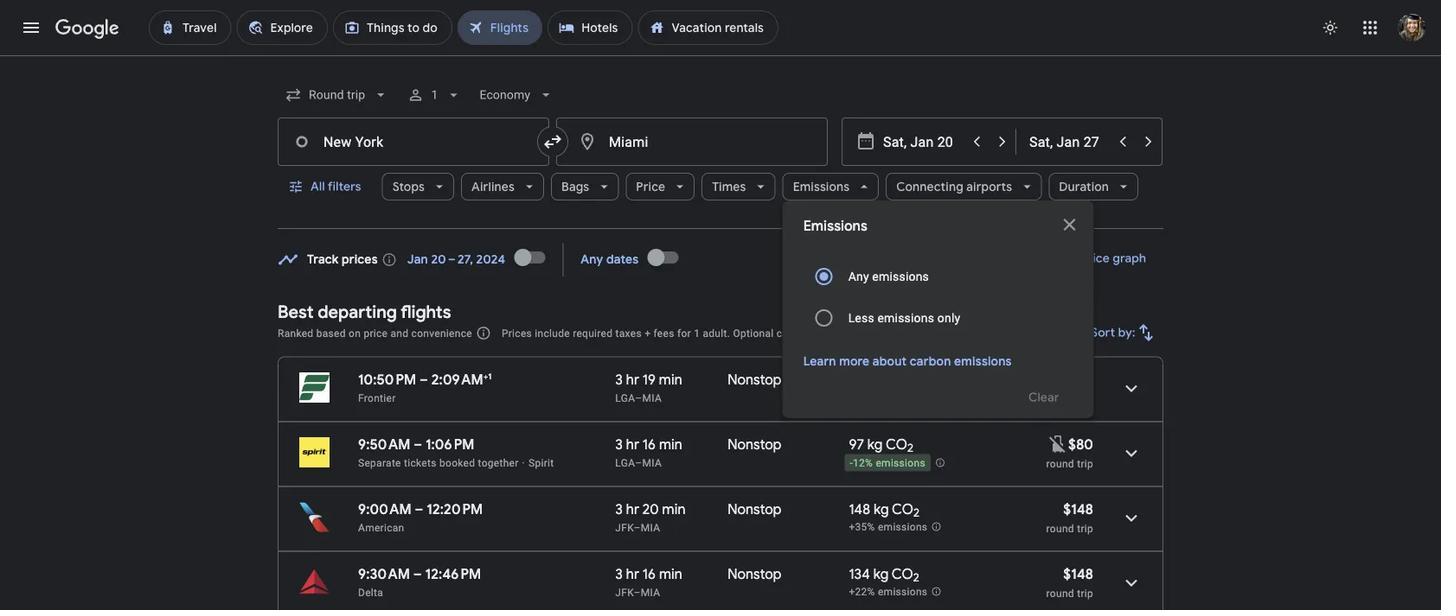 Task type: locate. For each thing, give the bounding box(es) containing it.
lga down total duration 3 hr 19 min. element
[[615, 392, 635, 404]]

any inside emissions option group
[[848, 269, 869, 284]]

min inside 3 hr 20 min jfk – mia
[[662, 501, 686, 519]]

$148 round trip down the round trip
[[1046, 501, 1093, 535]]

hr down 3 hr 20 min jfk – mia
[[626, 566, 639, 584]]

emissions down 'passenger assistance' button
[[954, 354, 1012, 369]]

emissions down 148 kg co 2
[[878, 522, 928, 534]]

3 inside 3 hr 16 min lga – mia
[[615, 436, 623, 454]]

2 up the -12% emissions
[[907, 441, 914, 456]]

mia up 20
[[642, 457, 662, 469]]

mia inside the 3 hr 16 min jfk – mia
[[641, 587, 660, 599]]

lga inside 3 hr 16 min lga – mia
[[615, 457, 635, 469]]

mia down 3 hr 20 min jfk – mia
[[641, 587, 660, 599]]

4 nonstop from the top
[[728, 566, 782, 584]]

2 nonstop from the top
[[728, 436, 782, 454]]

4 trip from the top
[[1077, 588, 1093, 600]]

sort
[[1091, 325, 1116, 341]]

3 left the 19
[[615, 371, 623, 389]]

round inside "$38 round trip"
[[1046, 393, 1074, 405]]

emissions
[[872, 269, 929, 284], [878, 311, 934, 325], [954, 354, 1012, 369], [876, 458, 926, 470], [878, 522, 928, 534], [878, 587, 928, 599]]

–
[[420, 371, 428, 389], [635, 392, 642, 404], [414, 436, 422, 454], [635, 457, 642, 469], [415, 501, 423, 519], [634, 522, 641, 534], [413, 566, 422, 584], [634, 587, 641, 599]]

1 trip from the top
[[1077, 393, 1093, 405]]

round for 134
[[1046, 588, 1074, 600]]

trip down $38
[[1077, 393, 1093, 405]]

3 hr from the top
[[626, 501, 639, 519]]

$148 round trip left flight details. leaves john f. kennedy international airport at 9:30 am on saturday, january 20 and arrives at miami international airport at 12:46 pm on saturday, january 20. icon
[[1046, 566, 1093, 600]]

kg
[[871, 371, 886, 389], [867, 436, 883, 454], [874, 501, 889, 519], [873, 566, 889, 584]]

mia for 12:20 pm
[[641, 522, 660, 534]]

mia down 20
[[641, 522, 660, 534]]

– down 3 hr 20 min jfk – mia
[[634, 587, 641, 599]]

1 vertical spatial 16
[[643, 566, 656, 584]]

emissions for any emissions
[[872, 269, 929, 284]]

this price for this flight doesn't include overhead bin access. if you need a carry-on bag, use the bags filter to update prices. image
[[1048, 434, 1068, 455]]

sort by: button
[[1084, 312, 1164, 354]]

1 horizontal spatial fees
[[860, 327, 881, 340]]

nonstop flight. element
[[728, 371, 782, 391], [728, 436, 782, 456], [728, 501, 782, 521], [728, 566, 782, 586]]

co down learn more about carbon emissions
[[889, 371, 911, 389]]

0 vertical spatial +
[[645, 327, 651, 340]]

2 total duration 3 hr 16 min. element from the top
[[615, 566, 728, 586]]

nonstop flight. element for 134
[[728, 566, 782, 586]]

16 down 3 hr 20 min jfk – mia
[[643, 566, 656, 584]]

round for 116
[[1046, 393, 1074, 405]]

total duration 3 hr 16 min. element for 134
[[615, 566, 728, 586]]

times button
[[702, 166, 776, 208]]

9:00 am – 12:20 pm american
[[358, 501, 483, 534]]

$148 round trip
[[1046, 501, 1093, 535], [1046, 566, 1093, 600]]

3 inside 3 hr 19 min lga – mia
[[615, 371, 623, 389]]

none search field containing emissions
[[278, 74, 1164, 419]]

learn more about ranking image
[[476, 326, 491, 341]]

0 horizontal spatial price
[[636, 179, 665, 195]]

hr inside 3 hr 16 min lga – mia
[[626, 436, 639, 454]]

required
[[573, 327, 613, 340]]

price left graph
[[1080, 251, 1110, 266]]

– up 3 hr 20 min jfk – mia
[[635, 457, 642, 469]]

emissions
[[793, 179, 850, 195], [803, 218, 868, 235]]

co up the -12% emissions
[[886, 436, 907, 454]]

nonstop for 97
[[728, 436, 782, 454]]

Departure text field
[[883, 119, 963, 165]]

1 button
[[400, 74, 469, 116]]

97 kg co 2
[[849, 436, 914, 456]]

4 nonstop flight. element from the top
[[728, 566, 782, 586]]

nonstop flight. element for 148
[[728, 501, 782, 521]]

jfk inside the 3 hr 16 min jfk – mia
[[615, 587, 634, 599]]

and right 'price'
[[391, 327, 409, 340]]

Departure time: 9:00 AM. text field
[[358, 501, 412, 519]]

0 vertical spatial total duration 3 hr 16 min. element
[[615, 436, 728, 456]]

1 horizontal spatial any
[[848, 269, 869, 284]]

trip for 134
[[1077, 588, 1093, 600]]

 image
[[522, 457, 525, 469]]

emissions right times popup button at top
[[793, 179, 850, 195]]

bags button
[[551, 166, 619, 208]]

0 horizontal spatial +
[[483, 371, 488, 382]]

kg inside 97 kg co 2
[[867, 436, 883, 454]]

– left 2:09 am
[[420, 371, 428, 389]]

any up less
[[848, 269, 869, 284]]

1 hr from the top
[[626, 371, 639, 389]]

by:
[[1118, 325, 1136, 341]]

adult.
[[703, 327, 730, 340]]

0 horizontal spatial fees
[[654, 327, 674, 340]]

Return text field
[[1029, 119, 1109, 165]]

$38 round trip
[[1046, 371, 1093, 405]]

1 vertical spatial lga
[[615, 457, 635, 469]]

1 nonstop from the top
[[728, 371, 782, 389]]

co inside 148 kg co 2
[[892, 501, 914, 519]]

+ right the "taxes"
[[645, 327, 651, 340]]

– down total duration 3 hr 19 min. element
[[635, 392, 642, 404]]

round
[[1046, 393, 1074, 405], [1046, 458, 1074, 470], [1046, 523, 1074, 535], [1046, 588, 1074, 600]]

1 vertical spatial emissions
[[803, 218, 868, 235]]

jfk down 3 hr 20 min jfk – mia
[[615, 587, 634, 599]]

emissions down 134 kg co 2
[[878, 587, 928, 599]]

fees left "for"
[[654, 327, 674, 340]]

1 $148 round trip from the top
[[1046, 501, 1093, 535]]

3 left 20
[[615, 501, 623, 519]]

any for any emissions
[[848, 269, 869, 284]]

4 hr from the top
[[626, 566, 639, 584]]

1 vertical spatial 1
[[694, 327, 700, 340]]

price right bags popup button
[[636, 179, 665, 195]]

3 trip from the top
[[1077, 523, 1093, 535]]

best departing flights main content
[[278, 237, 1164, 611]]

16 down 3 hr 19 min lga – mia
[[643, 436, 656, 454]]

kg inside 134 kg co 2
[[873, 566, 889, 584]]

any
[[581, 252, 603, 268], [848, 269, 869, 284]]

80 US dollars text field
[[1068, 436, 1093, 454]]

nonstop for 116
[[728, 371, 782, 389]]

round down this price for this flight doesn't include overhead bin access. if you need a carry-on bag, use the bags filter to update prices. "icon"
[[1046, 458, 1074, 470]]

2 lga from the top
[[615, 457, 635, 469]]

trip for 116
[[1077, 393, 1093, 405]]

prices
[[342, 252, 378, 268]]

+
[[645, 327, 651, 340], [483, 371, 488, 382]]

2 16 from the top
[[643, 566, 656, 584]]

1 vertical spatial $148 round trip
[[1046, 566, 1093, 600]]

prices include required taxes + fees for 1 adult. optional charges and bag fees may apply. passenger assistance
[[502, 327, 1045, 340]]

0 vertical spatial 16
[[643, 436, 656, 454]]

swap origin and destination. image
[[542, 131, 563, 152]]

lga for 3 hr 16 min
[[615, 457, 635, 469]]

price graph button
[[1035, 243, 1160, 274]]

optional
[[733, 327, 774, 340]]

9:30 am – 12:46 pm delta
[[358, 566, 481, 599]]

emissions down emissions popup button
[[803, 218, 868, 235]]

mia for 1:06 pm
[[642, 457, 662, 469]]

9:50 am
[[358, 436, 410, 454]]

0 vertical spatial lga
[[615, 392, 635, 404]]

1 horizontal spatial 1
[[488, 371, 492, 382]]

co up +22% emissions at right
[[892, 566, 913, 584]]

– inside 3 hr 20 min jfk – mia
[[634, 522, 641, 534]]

3
[[615, 371, 623, 389], [615, 436, 623, 454], [615, 501, 623, 519], [615, 566, 623, 584]]

1 vertical spatial 2
[[914, 506, 920, 521]]

lga up 3 hr 20 min jfk – mia
[[615, 457, 635, 469]]

emissions up may
[[878, 311, 934, 325]]

1 horizontal spatial price
[[1080, 251, 1110, 266]]

booked
[[439, 457, 475, 469]]

0 vertical spatial $148 round trip
[[1046, 501, 1093, 535]]

2 up +35% emissions in the right of the page
[[914, 506, 920, 521]]

mia inside 3 hr 19 min lga – mia
[[642, 392, 662, 404]]

lga inside 3 hr 19 min lga – mia
[[615, 392, 635, 404]]

3 nonstop from the top
[[728, 501, 782, 519]]

bags
[[562, 179, 589, 195]]

2 hr from the top
[[626, 436, 639, 454]]

price inside popup button
[[636, 179, 665, 195]]

kg inside 148 kg co 2
[[874, 501, 889, 519]]

mia inside 3 hr 16 min lga – mia
[[642, 457, 662, 469]]

learn more about tracked prices image
[[381, 252, 397, 268]]

min inside the 3 hr 16 min jfk – mia
[[659, 566, 682, 584]]

None text field
[[278, 118, 549, 166]]

3 down 3 hr 20 min jfk – mia
[[615, 566, 623, 584]]

2 vertical spatial 1
[[488, 371, 492, 382]]

less
[[848, 311, 874, 325]]

0 horizontal spatial and
[[391, 327, 409, 340]]

1 vertical spatial total duration 3 hr 16 min. element
[[615, 566, 728, 586]]

$148 for 134
[[1063, 566, 1093, 584]]

kg right 116
[[871, 371, 886, 389]]

– right 9:00 am text field
[[415, 501, 423, 519]]

0 horizontal spatial any
[[581, 252, 603, 268]]

kg up +35% emissions in the right of the page
[[874, 501, 889, 519]]

148
[[849, 501, 870, 519]]

mia inside 3 hr 20 min jfk – mia
[[641, 522, 660, 534]]

2 inside 148 kg co 2
[[914, 506, 920, 521]]

carbon
[[910, 354, 951, 369]]

0 vertical spatial 1
[[431, 88, 438, 102]]

– inside 3 hr 19 min lga – mia
[[635, 392, 642, 404]]

fees down less
[[860, 327, 881, 340]]

nonstop
[[728, 371, 782, 389], [728, 436, 782, 454], [728, 501, 782, 519], [728, 566, 782, 584]]

2 trip from the top
[[1077, 458, 1093, 470]]

best
[[278, 301, 314, 323]]

+ inside the 10:50 pm – 2:09 am + 1
[[483, 371, 488, 382]]

3 hr 19 min lga – mia
[[615, 371, 682, 404]]

None text field
[[556, 118, 828, 166]]

3 nonstop flight. element from the top
[[728, 501, 782, 521]]

airports
[[967, 179, 1012, 195]]

1 vertical spatial jfk
[[615, 587, 634, 599]]

hr
[[626, 371, 639, 389], [626, 436, 639, 454], [626, 501, 639, 519], [626, 566, 639, 584]]

kg up +22% emissions at right
[[873, 566, 889, 584]]

stops
[[392, 179, 425, 195]]

3 inside 3 hr 20 min jfk – mia
[[615, 501, 623, 519]]

1 16 from the top
[[643, 436, 656, 454]]

min right the 19
[[659, 371, 682, 389]]

leaves laguardia airport at 10:50 pm on saturday, january 20 and arrives at miami international airport at 2:09 am on sunday, january 21. element
[[358, 371, 492, 389]]

price
[[636, 179, 665, 195], [1080, 251, 1110, 266]]

2 up +22% emissions at right
[[913, 571, 920, 586]]

hr left the 19
[[626, 371, 639, 389]]

min right 20
[[662, 501, 686, 519]]

trip down $148 text field
[[1077, 588, 1093, 600]]

trip inside "$38 round trip"
[[1077, 393, 1093, 405]]

hr for 2:09 am
[[626, 371, 639, 389]]

find the best price region
[[278, 237, 1164, 288]]

mia
[[642, 392, 662, 404], [642, 457, 662, 469], [641, 522, 660, 534], [641, 587, 660, 599]]

all filters button
[[278, 166, 375, 208]]

0 vertical spatial any
[[581, 252, 603, 268]]

16 inside 3 hr 16 min lga – mia
[[643, 436, 656, 454]]

jfk inside 3 hr 20 min jfk – mia
[[615, 522, 634, 534]]

hr left 20
[[626, 501, 639, 519]]

trip for 148
[[1077, 523, 1093, 535]]

$148
[[1063, 501, 1093, 519], [1063, 566, 1093, 584]]

3 down 3 hr 19 min lga – mia
[[615, 436, 623, 454]]

2 $148 from the top
[[1063, 566, 1093, 584]]

min inside 3 hr 16 min lga – mia
[[659, 436, 682, 454]]

hr inside 3 hr 19 min lga – mia
[[626, 371, 639, 389]]

2 jfk from the top
[[615, 587, 634, 599]]

Departure time: 10:50 PM. text field
[[358, 371, 416, 389]]

0 vertical spatial emissions
[[793, 179, 850, 195]]

134 kg co 2
[[849, 566, 920, 586]]

trip down $148 text box
[[1077, 523, 1093, 535]]

0 vertical spatial price
[[636, 179, 665, 195]]

2 inside 134 kg co 2
[[913, 571, 920, 586]]

mia down the 19
[[642, 392, 662, 404]]

airlines button
[[461, 166, 544, 208]]

2 nonstop flight. element from the top
[[728, 436, 782, 456]]

2 3 from the top
[[615, 436, 623, 454]]

emissions for less emissions only
[[878, 311, 934, 325]]

None field
[[278, 80, 396, 111], [473, 80, 561, 111], [278, 80, 396, 111], [473, 80, 561, 111]]

co up +35% emissions in the right of the page
[[892, 501, 914, 519]]

16 inside the 3 hr 16 min jfk – mia
[[643, 566, 656, 584]]

– right the 9:30 am text field
[[413, 566, 422, 584]]

kg right 97
[[867, 436, 883, 454]]

4 round from the top
[[1046, 588, 1074, 600]]

$148 down the round trip
[[1063, 501, 1093, 519]]

and left bag
[[818, 327, 836, 340]]

3 for 1:06 pm
[[615, 436, 623, 454]]

total duration 3 hr 16 min. element down 3 hr 20 min jfk – mia
[[615, 566, 728, 586]]

2 fees from the left
[[860, 327, 881, 340]]

0 vertical spatial 2
[[907, 441, 914, 456]]

2 $148 round trip from the top
[[1046, 566, 1093, 600]]

0 vertical spatial jfk
[[615, 522, 634, 534]]

sort by:
[[1091, 325, 1136, 341]]

2 vertical spatial 2
[[913, 571, 920, 586]]

jfk for 3 hr 20 min
[[615, 522, 634, 534]]

+35%
[[849, 522, 875, 534]]

round down $148 text field
[[1046, 588, 1074, 600]]

hr for 1:06 pm
[[626, 436, 639, 454]]

1 vertical spatial +
[[483, 371, 488, 382]]

– inside the 3 hr 16 min jfk – mia
[[634, 587, 641, 599]]

total duration 3 hr 16 min. element
[[615, 436, 728, 456], [615, 566, 728, 586]]

4 3 from the top
[[615, 566, 623, 584]]

min down 3 hr 20 min jfk – mia
[[659, 566, 682, 584]]

1 vertical spatial any
[[848, 269, 869, 284]]

change appearance image
[[1310, 7, 1351, 48]]

10:50 pm
[[358, 371, 416, 389]]

and
[[391, 327, 409, 340], [818, 327, 836, 340]]

main menu image
[[21, 17, 42, 38]]

2 inside 97 kg co 2
[[907, 441, 914, 456]]

1 $148 from the top
[[1063, 501, 1093, 519]]

– down total duration 3 hr 20 min. element
[[634, 522, 641, 534]]

co
[[889, 371, 911, 389], [886, 436, 907, 454], [892, 501, 914, 519], [892, 566, 913, 584]]

12:20 pm
[[427, 501, 483, 519]]

+ down learn more about ranking image
[[483, 371, 488, 382]]

min
[[659, 371, 682, 389], [659, 436, 682, 454], [662, 501, 686, 519], [659, 566, 682, 584]]

16
[[643, 436, 656, 454], [643, 566, 656, 584]]

lga
[[615, 392, 635, 404], [615, 457, 635, 469]]

price inside button
[[1080, 251, 1110, 266]]

co inside 134 kg co 2
[[892, 566, 913, 584]]

all filters
[[311, 179, 361, 195]]

flight details. leaves laguardia airport at 9:50 am on saturday, january 20 and arrives at miami international airport at 1:06 pm on saturday, january 20. image
[[1111, 433, 1152, 475]]

kg for 116
[[871, 371, 886, 389]]

leaves laguardia airport at 9:50 am on saturday, january 20 and arrives at miami international airport at 1:06 pm on saturday, january 20. element
[[358, 436, 474, 454]]

1 jfk from the top
[[615, 522, 634, 534]]

co for 116 kg co
[[889, 371, 911, 389]]

1 lga from the top
[[615, 392, 635, 404]]

assistance
[[992, 327, 1045, 340]]

0 horizontal spatial 1
[[431, 88, 438, 102]]

3 round from the top
[[1046, 523, 1074, 535]]

Departure time: 9:50 AM. text field
[[358, 436, 410, 454]]

2 round from the top
[[1046, 458, 1074, 470]]

hr inside 3 hr 20 min jfk – mia
[[626, 501, 639, 519]]

$148 left flight details. leaves john f. kennedy international airport at 9:30 am on saturday, january 20 and arrives at miami international airport at 12:46 pm on saturday, january 20. icon
[[1063, 566, 1093, 584]]

1 3 from the top
[[615, 371, 623, 389]]

None search field
[[278, 74, 1164, 419]]

min down 3 hr 19 min lga – mia
[[659, 436, 682, 454]]

flight details. leaves john f. kennedy international airport at 9:30 am on saturday, january 20 and arrives at miami international airport at 12:46 pm on saturday, january 20. image
[[1111, 563, 1152, 604]]

1 round from the top
[[1046, 393, 1074, 405]]

emissions up less emissions only
[[872, 269, 929, 284]]

any inside find the best price region
[[581, 252, 603, 268]]

1 vertical spatial $148
[[1063, 566, 1093, 584]]

emissions down 97 kg co 2
[[876, 458, 926, 470]]

16 for 12:46 pm
[[643, 566, 656, 584]]

total duration 3 hr 16 min. element down 3 hr 19 min lga – mia
[[615, 436, 728, 456]]

1
[[431, 88, 438, 102], [694, 327, 700, 340], [488, 371, 492, 382]]

hr down 3 hr 19 min lga – mia
[[626, 436, 639, 454]]

1 horizontal spatial and
[[818, 327, 836, 340]]

1 total duration 3 hr 16 min. element from the top
[[615, 436, 728, 456]]

co inside 97 kg co 2
[[886, 436, 907, 454]]

3 3 from the top
[[615, 501, 623, 519]]

0 vertical spatial $148
[[1063, 501, 1093, 519]]

nonstop for 134
[[728, 566, 782, 584]]

jfk
[[615, 522, 634, 534], [615, 587, 634, 599]]

passenger assistance button
[[938, 327, 1045, 340]]

trip down $80
[[1077, 458, 1093, 470]]

round down $38
[[1046, 393, 1074, 405]]

any left dates in the left of the page
[[581, 252, 603, 268]]

jfk down total duration 3 hr 20 min. element
[[615, 522, 634, 534]]

hr inside the 3 hr 16 min jfk – mia
[[626, 566, 639, 584]]

about
[[873, 354, 907, 369]]

3 inside the 3 hr 16 min jfk – mia
[[615, 566, 623, 584]]

1 vertical spatial price
[[1080, 251, 1110, 266]]

2 for 148
[[914, 506, 920, 521]]

round down $148 text box
[[1046, 523, 1074, 535]]



Task type: describe. For each thing, give the bounding box(es) containing it.
connecting airports
[[896, 179, 1012, 195]]

prices
[[502, 327, 532, 340]]

any dates
[[581, 252, 639, 268]]

round for 148
[[1046, 523, 1074, 535]]

emissions option group
[[803, 256, 1073, 339]]

taxes
[[616, 327, 642, 340]]

duration button
[[1049, 166, 1139, 208]]

3 for 12:20 pm
[[615, 501, 623, 519]]

leaves john f. kennedy international airport at 9:00 am on saturday, january 20 and arrives at miami international airport at 12:20 pm on saturday, january 20. element
[[358, 501, 483, 519]]

-
[[850, 458, 853, 470]]

bag fees button
[[839, 327, 881, 340]]

none text field inside search box
[[278, 118, 549, 166]]

jfk for 3 hr 16 min
[[615, 587, 634, 599]]

– inside 3 hr 16 min lga – mia
[[635, 457, 642, 469]]

airlines
[[472, 179, 515, 195]]

16 for 1:06 pm
[[643, 436, 656, 454]]

1 inside the 10:50 pm – 2:09 am + 1
[[488, 371, 492, 382]]

20 – 27,
[[431, 252, 473, 268]]

total duration 3 hr 16 min. element for 97
[[615, 436, 728, 456]]

$148 round trip for 148
[[1046, 501, 1093, 535]]

co for 134 kg co 2
[[892, 566, 913, 584]]

1 fees from the left
[[654, 327, 674, 340]]

3 hr 20 min jfk – mia
[[615, 501, 686, 534]]

Arrival time: 1:06 PM. text field
[[426, 436, 474, 454]]

less emissions only
[[848, 311, 961, 325]]

2024
[[476, 252, 506, 268]]

2 and from the left
[[818, 327, 836, 340]]

min for 148
[[662, 501, 686, 519]]

2 for 97
[[907, 441, 914, 456]]

3 hr 16 min jfk – mia
[[615, 566, 682, 599]]

– inside 9:30 am – 12:46 pm delta
[[413, 566, 422, 584]]

emissions inside popup button
[[793, 179, 850, 195]]

1 nonstop flight. element from the top
[[728, 371, 782, 391]]

flights
[[401, 301, 451, 323]]

learn
[[803, 354, 836, 369]]

+22%
[[849, 587, 875, 599]]

$80
[[1068, 436, 1093, 454]]

kg for 148
[[874, 501, 889, 519]]

emissions for +35% emissions
[[878, 522, 928, 534]]

$148 for 148
[[1063, 501, 1093, 519]]

10:50 pm – 2:09 am + 1
[[358, 371, 492, 389]]

+35% emissions
[[849, 522, 928, 534]]

learn more about carbon emissions link
[[803, 354, 1012, 369]]

convenience
[[411, 327, 472, 340]]

– up tickets
[[414, 436, 422, 454]]

bag
[[839, 327, 857, 340]]

116
[[849, 371, 868, 389]]

price
[[364, 327, 388, 340]]

leaves john f. kennedy international airport at 9:30 am on saturday, january 20 and arrives at miami international airport at 12:46 pm on saturday, january 20. element
[[358, 566, 481, 584]]

duration
[[1059, 179, 1109, 195]]

emissions for +22% emissions
[[878, 587, 928, 599]]

price graph
[[1080, 251, 1146, 266]]

charges
[[777, 327, 815, 340]]

9:50 am – 1:06 pm
[[358, 436, 474, 454]]

any emissions
[[848, 269, 929, 284]]

frontier
[[358, 392, 396, 404]]

$38
[[1070, 371, 1093, 389]]

track prices
[[307, 252, 378, 268]]

total duration 3 hr 19 min. element
[[615, 371, 728, 391]]

connecting
[[896, 179, 964, 195]]

separate
[[358, 457, 401, 469]]

co for 97 kg co 2
[[886, 436, 907, 454]]

kg for 97
[[867, 436, 883, 454]]

jan
[[407, 252, 428, 268]]

co for 148 kg co 2
[[892, 501, 914, 519]]

3 hr 16 min lga – mia
[[615, 436, 682, 469]]

Departure time: 9:30 AM. text field
[[358, 566, 410, 584]]

filters
[[328, 179, 361, 195]]

1:06 pm
[[426, 436, 474, 454]]

separate tickets booked together
[[358, 457, 519, 469]]

kg for 134
[[873, 566, 889, 584]]

round trip
[[1046, 458, 1093, 470]]

-12% emissions
[[850, 458, 926, 470]]

9:30 am
[[358, 566, 410, 584]]

nonstop for 148
[[728, 501, 782, 519]]

price for price graph
[[1080, 251, 1110, 266]]

nonstop flight. element for 97
[[728, 436, 782, 456]]

track
[[307, 252, 339, 268]]

graph
[[1113, 251, 1146, 266]]

– inside 9:00 am – 12:20 pm american
[[415, 501, 423, 519]]

19
[[643, 371, 656, 389]]

total duration 3 hr 20 min. element
[[615, 501, 728, 521]]

Arrival time: 12:46 PM. text field
[[425, 566, 481, 584]]

include
[[535, 327, 570, 340]]

mia for 2:09 am
[[642, 392, 662, 404]]

20
[[643, 501, 659, 519]]

3 for 2:09 am
[[615, 371, 623, 389]]

for
[[677, 327, 691, 340]]

3 for 12:46 pm
[[615, 566, 623, 584]]

apply.
[[907, 327, 935, 340]]

12:46 pm
[[425, 566, 481, 584]]

all
[[311, 179, 325, 195]]

based
[[316, 327, 346, 340]]

1 horizontal spatial +
[[645, 327, 651, 340]]

may
[[884, 327, 904, 340]]

ranked based on price and convenience
[[278, 327, 472, 340]]

9:00 am
[[358, 501, 412, 519]]

134
[[849, 566, 870, 584]]

1 and from the left
[[391, 327, 409, 340]]

loading results progress bar
[[0, 55, 1441, 59]]

price for price
[[636, 179, 665, 195]]

min for 134
[[659, 566, 682, 584]]

148 kg co 2
[[849, 501, 920, 521]]

flight details. leaves john f. kennedy international airport at 9:00 am on saturday, january 20 and arrives at miami international airport at 12:20 pm on saturday, january 20. image
[[1111, 498, 1152, 539]]

hr for 12:46 pm
[[626, 566, 639, 584]]

learn more about carbon emissions
[[803, 354, 1012, 369]]

2:09 am
[[432, 371, 483, 389]]

separate tickets booked together. this trip includes tickets from multiple airlines. missed connections may be protected by gotogate.. element
[[358, 457, 519, 469]]

price button
[[626, 166, 695, 208]]

hr for 12:20 pm
[[626, 501, 639, 519]]

mia for 12:46 pm
[[641, 587, 660, 599]]

passenger
[[938, 327, 989, 340]]

connecting airports button
[[886, 166, 1042, 208]]

+22% emissions
[[849, 587, 928, 599]]

148 US dollars text field
[[1063, 566, 1093, 584]]

lga for 3 hr 19 min
[[615, 392, 635, 404]]

any for any dates
[[581, 252, 603, 268]]

emissions button
[[783, 166, 879, 208]]

12%
[[853, 458, 873, 470]]

2 horizontal spatial 1
[[694, 327, 700, 340]]

spirit
[[529, 457, 554, 469]]

$148 round trip for 134
[[1046, 566, 1093, 600]]

close dialog image
[[1059, 215, 1080, 235]]

american
[[358, 522, 404, 534]]

dates
[[606, 252, 639, 268]]

flight details. leaves laguardia airport at 10:50 pm on saturday, january 20 and arrives at miami international airport at 2:09 am on sunday, january 21. image
[[1111, 368, 1152, 410]]

on
[[349, 327, 361, 340]]

only
[[938, 311, 961, 325]]

min for 97
[[659, 436, 682, 454]]

1 inside popup button
[[431, 88, 438, 102]]

Arrival time: 2:09 AM on  Sunday, January 21. text field
[[432, 371, 492, 389]]

min inside 3 hr 19 min lga – mia
[[659, 371, 682, 389]]

97
[[849, 436, 864, 454]]

together
[[478, 457, 519, 469]]

148 US dollars text field
[[1063, 501, 1093, 519]]

116 kg co
[[849, 371, 911, 389]]

2 for 134
[[913, 571, 920, 586]]

stops button
[[382, 166, 454, 208]]

Arrival time: 12:20 PM. text field
[[427, 501, 483, 519]]

ranked
[[278, 327, 314, 340]]



Task type: vqa. For each thing, say whether or not it's contained in the screenshot.
The Thu, Mar 7 element
no



